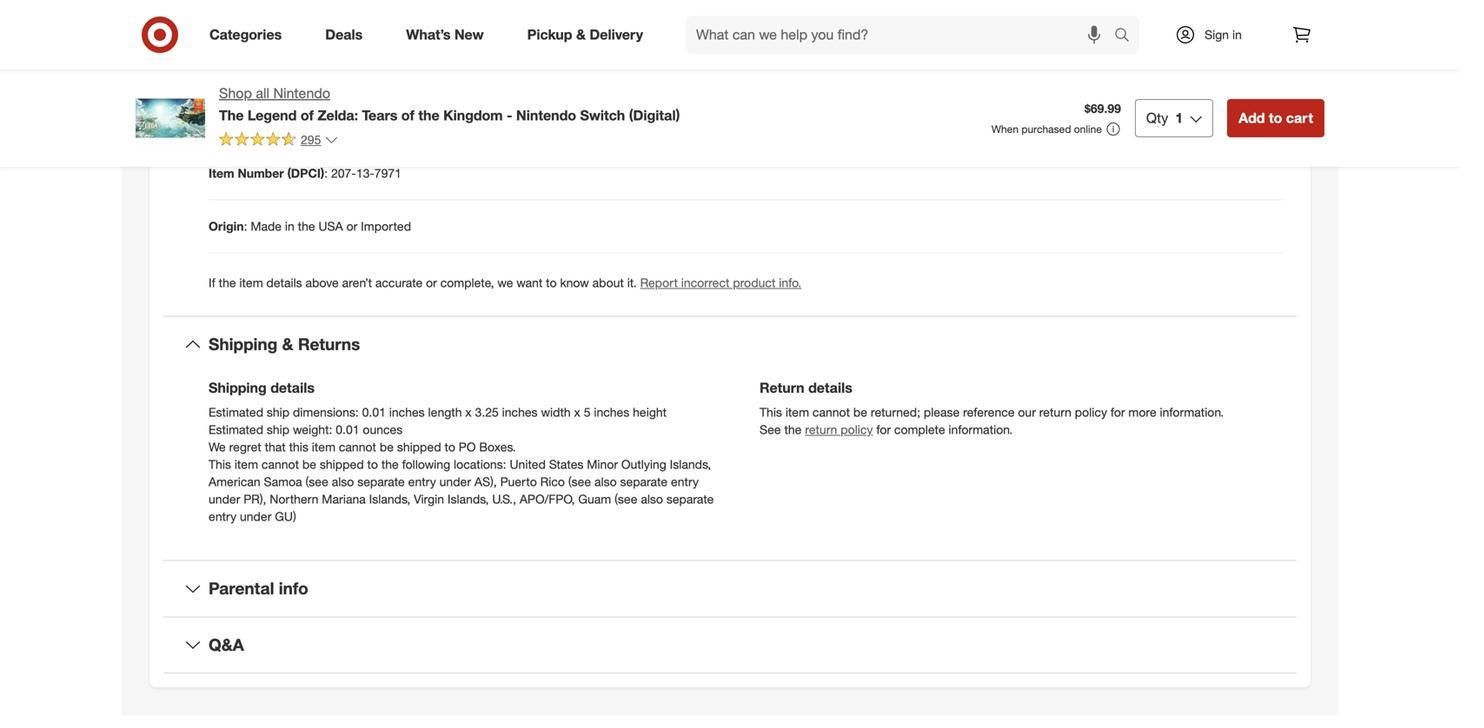 Task type: locate. For each thing, give the bounding box(es) containing it.
parental info button
[[163, 561, 1297, 616]]

1 vertical spatial ship
[[267, 422, 289, 437]]

cannot up this item cannot be shipped to the following locations:
[[339, 439, 376, 455]]

1 vertical spatial &
[[282, 334, 293, 354]]

following
[[402, 457, 450, 472]]

details inside return details this item cannot be returned;  please reference our return policy for more information. see the return policy for complete information.
[[808, 379, 852, 396]]

2 vertical spatial be
[[302, 457, 316, 472]]

0 horizontal spatial shipped
[[320, 457, 364, 472]]

cannot up samoa
[[262, 457, 299, 472]]

cannot
[[812, 405, 850, 420], [339, 439, 376, 455], [262, 457, 299, 472]]

under down the locations:
[[439, 474, 471, 489]]

this
[[289, 439, 308, 455]]

separate
[[357, 474, 405, 489], [620, 474, 667, 489], [666, 491, 714, 507]]

be inside shipping details estimated ship dimensions: 0.01 inches length x 3.25 inches width x 5 inches height estimated ship weight: 0.01 ounces we regret that this item cannot be shipped to po boxes.
[[380, 439, 394, 455]]

mariana
[[322, 491, 366, 507]]

be
[[853, 405, 867, 420], [380, 439, 394, 455], [302, 457, 316, 472]]

upc
[[209, 113, 235, 128]]

inches right 3.25
[[502, 405, 538, 420]]

to
[[1269, 110, 1282, 126], [546, 275, 557, 290], [445, 439, 455, 455], [367, 457, 378, 472]]

0 horizontal spatial in
[[285, 219, 294, 234]]

1 vertical spatial policy
[[841, 422, 873, 437]]

2 horizontal spatial entry
[[671, 474, 699, 489]]

0 horizontal spatial &
[[282, 334, 293, 354]]

to inside shipping details estimated ship dimensions: 0.01 inches length x 3.25 inches width x 5 inches height estimated ship weight: 0.01 ounces we regret that this item cannot be shipped to po boxes.
[[445, 439, 455, 455]]

1 of from the left
[[301, 107, 314, 124]]

the inside return details this item cannot be returned;  please reference our return policy for more information. see the return policy for complete information.
[[784, 422, 802, 437]]

What can we help you find? suggestions appear below search field
[[686, 16, 1118, 54]]

: for made
[[244, 219, 247, 234]]

shop
[[219, 85, 252, 102]]

details inside shipping details estimated ship dimensions: 0.01 inches length x 3.25 inches width x 5 inches height estimated ship weight: 0.01 ounces we regret that this item cannot be shipped to po boxes.
[[270, 379, 315, 396]]

: for 045496665814
[[235, 113, 238, 128]]

: for 88713870
[[237, 60, 241, 75]]

1 horizontal spatial or
[[426, 275, 437, 290]]

about
[[592, 275, 624, 290]]

0 horizontal spatial information.
[[948, 422, 1013, 437]]

be up the return policy link
[[853, 405, 867, 420]]

be down "ounces"
[[380, 439, 394, 455]]

details left above
[[266, 275, 302, 290]]

0 vertical spatial or
[[346, 219, 357, 234]]

shipped
[[397, 439, 441, 455], [320, 457, 364, 472]]

for left "more"
[[1110, 405, 1125, 420]]

0 horizontal spatial entry
[[209, 509, 236, 524]]

policy left "more"
[[1075, 405, 1107, 420]]

295 link
[[219, 131, 338, 151]]

1 horizontal spatial in
[[1232, 27, 1242, 42]]

nintendo
[[273, 85, 330, 102], [516, 107, 576, 124]]

or right accurate
[[426, 275, 437, 290]]

0 horizontal spatial x
[[465, 405, 472, 420]]

0 horizontal spatial islands,
[[369, 491, 410, 507]]

cannot up the return policy link
[[812, 405, 850, 420]]

shipping
[[209, 334, 277, 354], [209, 379, 267, 396]]

0 vertical spatial cannot
[[812, 405, 850, 420]]

1 horizontal spatial entry
[[408, 474, 436, 489]]

: left made
[[244, 219, 247, 234]]

1 vertical spatial estimated
[[209, 422, 263, 437]]

zelda:
[[318, 107, 358, 124]]

shipping & returns
[[209, 334, 360, 354]]

(dpci)
[[287, 166, 324, 181]]

details up the return policy link
[[808, 379, 852, 396]]

tears
[[362, 107, 397, 124]]

shipping down if
[[209, 334, 277, 354]]

1 vertical spatial nintendo
[[516, 107, 576, 124]]

united
[[510, 457, 546, 472]]

(digital)
[[629, 107, 680, 124]]

2 ship from the top
[[267, 422, 289, 437]]

inches up "ounces"
[[389, 405, 425, 420]]

& for pickup
[[576, 26, 586, 43]]

1 horizontal spatial for
[[1110, 405, 1125, 420]]

0.01
[[362, 405, 386, 420], [336, 422, 359, 437]]

2 shipping from the top
[[209, 379, 267, 396]]

item down weight:
[[312, 439, 335, 455]]

know
[[560, 275, 589, 290]]

1 horizontal spatial &
[[576, 26, 586, 43]]

0.01 down dimensions: in the left bottom of the page
[[336, 422, 359, 437]]

in
[[1232, 27, 1242, 42], [285, 219, 294, 234]]

(see right guam
[[615, 491, 637, 507]]

qty
[[1146, 110, 1168, 126]]

the
[[219, 107, 244, 124]]

045496665814
[[241, 113, 323, 128]]

2 horizontal spatial cannot
[[812, 405, 850, 420]]

imported
[[361, 219, 411, 234]]

0 vertical spatial nintendo
[[273, 85, 330, 102]]

estimated
[[209, 405, 263, 420], [209, 422, 263, 437]]

0 vertical spatial shipped
[[397, 439, 441, 455]]

1 horizontal spatial shipped
[[397, 439, 441, 455]]

under
[[439, 474, 471, 489], [209, 491, 240, 507], [240, 509, 271, 524]]

what's new
[[406, 26, 484, 43]]

& inside pickup & delivery link
[[576, 26, 586, 43]]

returned;
[[871, 405, 920, 420]]

1 horizontal spatial 0.01
[[362, 405, 386, 420]]

deals link
[[310, 16, 384, 54]]

& inside shipping & returns dropdown button
[[282, 334, 293, 354]]

pickup
[[527, 26, 572, 43]]

0 horizontal spatial of
[[301, 107, 314, 124]]

the right the see
[[784, 422, 802, 437]]

in right made
[[285, 219, 294, 234]]

& left returns
[[282, 334, 293, 354]]

& right pickup
[[576, 26, 586, 43]]

2 of from the left
[[401, 107, 414, 124]]

0 vertical spatial shipping
[[209, 334, 277, 354]]

shipped inside shipping details estimated ship dimensions: 0.01 inches length x 3.25 inches width x 5 inches height estimated ship weight: 0.01 ounces we regret that this item cannot be shipped to po boxes.
[[397, 439, 441, 455]]

0 vertical spatial estimated
[[209, 405, 263, 420]]

1 vertical spatial this
[[209, 457, 231, 472]]

shipping up regret on the bottom of the page
[[209, 379, 267, 396]]

guam
[[578, 491, 611, 507]]

our
[[1018, 405, 1036, 420]]

image of the legend of zelda: tears of the kingdom - nintendo switch (digital) image
[[136, 83, 205, 153]]

policy down returned;
[[841, 422, 873, 437]]

this up the see
[[760, 405, 782, 420]]

0 vertical spatial for
[[1110, 405, 1125, 420]]

of right tears
[[401, 107, 414, 124]]

gu)
[[275, 509, 296, 524]]

this inside return details this item cannot be returned;  please reference our return policy for more information. see the return policy for complete information.
[[760, 405, 782, 420]]

shipping inside shipping details estimated ship dimensions: 0.01 inches length x 3.25 inches width x 5 inches height estimated ship weight: 0.01 ounces we regret that this item cannot be shipped to po boxes.
[[209, 379, 267, 396]]

inches right 5
[[594, 405, 629, 420]]

it.
[[627, 275, 637, 290]]

1 estimated from the top
[[209, 405, 263, 420]]

be inside return details this item cannot be returned;  please reference our return policy for more information. see the return policy for complete information.
[[853, 405, 867, 420]]

details
[[266, 275, 302, 290], [270, 379, 315, 396], [808, 379, 852, 396]]

0 vertical spatial return
[[1039, 405, 1071, 420]]

0 horizontal spatial for
[[876, 422, 891, 437]]

1 horizontal spatial cannot
[[339, 439, 376, 455]]

return right our at the right
[[1039, 405, 1071, 420]]

pickup & delivery link
[[512, 16, 665, 54]]

also down outlying on the bottom of the page
[[641, 491, 663, 507]]

this down we
[[209, 457, 231, 472]]

1 horizontal spatial of
[[401, 107, 414, 124]]

nintendo up 045496665814
[[273, 85, 330, 102]]

2 horizontal spatial inches
[[594, 405, 629, 420]]

1 vertical spatial cannot
[[339, 439, 376, 455]]

policy
[[1075, 405, 1107, 420], [841, 422, 873, 437]]

1 horizontal spatial information.
[[1160, 405, 1224, 420]]

online
[[1074, 123, 1102, 136]]

rico
[[540, 474, 565, 489]]

nintendo right -
[[516, 107, 576, 124]]

made
[[251, 219, 282, 234]]

0 horizontal spatial cannot
[[262, 457, 299, 472]]

the left kingdom
[[418, 107, 439, 124]]

under down pr),
[[240, 509, 271, 524]]

1 horizontal spatial nintendo
[[516, 107, 576, 124]]

0 vertical spatial policy
[[1075, 405, 1107, 420]]

search
[[1106, 28, 1148, 45]]

return details this item cannot be returned;  please reference our return policy for more information. see the return policy for complete information.
[[760, 379, 1224, 437]]

to right add
[[1269, 110, 1282, 126]]

that
[[265, 439, 286, 455]]

to right want
[[546, 275, 557, 290]]

(see up northern
[[305, 474, 328, 489]]

2 horizontal spatial be
[[853, 405, 867, 420]]

1 vertical spatial be
[[380, 439, 394, 455]]

0 vertical spatial ship
[[267, 405, 289, 420]]

1 vertical spatial 0.01
[[336, 422, 359, 437]]

q&a button
[[163, 617, 1297, 673]]

shipped up mariana
[[320, 457, 364, 472]]

islands, left "virgin"
[[369, 491, 410, 507]]

also
[[332, 474, 354, 489], [594, 474, 617, 489], [641, 491, 663, 507]]

information. down reference
[[948, 422, 1013, 437]]

2 vertical spatial cannot
[[262, 457, 299, 472]]

1 vertical spatial shipping
[[209, 379, 267, 396]]

return
[[1039, 405, 1071, 420], [805, 422, 837, 437]]

: down shop
[[235, 113, 238, 128]]

1 vertical spatial shipped
[[320, 457, 364, 472]]

also down minor
[[594, 474, 617, 489]]

shipped up the following
[[397, 439, 441, 455]]

to inside button
[[1269, 110, 1282, 126]]

item down "return"
[[785, 405, 809, 420]]

islands, down as),
[[447, 491, 489, 507]]

sign in
[[1205, 27, 1242, 42]]

1 horizontal spatial this
[[760, 405, 782, 420]]

item
[[239, 275, 263, 290], [785, 405, 809, 420], [312, 439, 335, 455], [234, 457, 258, 472]]

also up mariana
[[332, 474, 354, 489]]

regret
[[229, 439, 261, 455]]

islands, right outlying on the bottom of the page
[[670, 457, 711, 472]]

3.25
[[475, 405, 499, 420]]

of up 295
[[301, 107, 314, 124]]

add to cart button
[[1227, 99, 1324, 137]]

under down american
[[209, 491, 240, 507]]

for down returned;
[[876, 422, 891, 437]]

0.01 up "ounces"
[[362, 405, 386, 420]]

0 horizontal spatial inches
[[389, 405, 425, 420]]

purchased
[[1021, 123, 1071, 136]]

: up shop
[[237, 60, 241, 75]]

to left po
[[445, 439, 455, 455]]

usa
[[318, 219, 343, 234]]

item inside return details this item cannot be returned;  please reference our return policy for more information. see the return policy for complete information.
[[785, 405, 809, 420]]

x left 3.25
[[465, 405, 472, 420]]

complete,
[[440, 275, 494, 290]]

the down "ounces"
[[381, 457, 399, 472]]

shipping inside shipping & returns dropdown button
[[209, 334, 277, 354]]

0 vertical spatial this
[[760, 405, 782, 420]]

0 horizontal spatial 0.01
[[336, 422, 359, 437]]

1 vertical spatial return
[[805, 422, 837, 437]]

or right usa
[[346, 219, 357, 234]]

states
[[549, 457, 583, 472]]

of
[[301, 107, 314, 124], [401, 107, 414, 124]]

(see down states
[[568, 474, 591, 489]]

1 horizontal spatial x
[[574, 405, 580, 420]]

0 horizontal spatial return
[[805, 422, 837, 437]]

tcin : 88713870
[[209, 60, 298, 75]]

cannot inside shipping details estimated ship dimensions: 0.01 inches length x 3.25 inches width x 5 inches height estimated ship weight: 0.01 ounces we regret that this item cannot be shipped to po boxes.
[[339, 439, 376, 455]]

pr),
[[244, 491, 266, 507]]

in right sign
[[1232, 27, 1242, 42]]

be down this
[[302, 457, 316, 472]]

1 horizontal spatial inches
[[502, 405, 538, 420]]

if
[[209, 275, 215, 290]]

accurate
[[375, 275, 423, 290]]

1 vertical spatial for
[[876, 422, 891, 437]]

information. right "more"
[[1160, 405, 1224, 420]]

shop all nintendo the legend of zelda: tears of the kingdom - nintendo switch (digital)
[[219, 85, 680, 124]]

1 horizontal spatial be
[[380, 439, 394, 455]]

1 vertical spatial information.
[[948, 422, 1013, 437]]

0 vertical spatial &
[[576, 26, 586, 43]]

when purchased online
[[991, 123, 1102, 136]]

northern
[[270, 491, 318, 507]]

x left 5
[[574, 405, 580, 420]]

0 vertical spatial be
[[853, 405, 867, 420]]

0 horizontal spatial be
[[302, 457, 316, 472]]

0 horizontal spatial nintendo
[[273, 85, 330, 102]]

(see
[[305, 474, 328, 489], [568, 474, 591, 489], [615, 491, 637, 507]]

1 shipping from the top
[[209, 334, 277, 354]]

1 horizontal spatial also
[[594, 474, 617, 489]]

0 vertical spatial under
[[439, 474, 471, 489]]

details up dimensions: in the left bottom of the page
[[270, 379, 315, 396]]

shipping & returns button
[[163, 317, 1297, 372]]

return right the see
[[805, 422, 837, 437]]



Task type: describe. For each thing, give the bounding box(es) containing it.
0 vertical spatial information.
[[1160, 405, 1224, 420]]

return
[[760, 379, 804, 396]]

q&a
[[209, 635, 244, 655]]

width
[[541, 405, 571, 420]]

what's
[[406, 26, 451, 43]]

shipping details estimated ship dimensions: 0.01 inches length x 3.25 inches width x 5 inches height estimated ship weight: 0.01 ounces we regret that this item cannot be shipped to po boxes.
[[209, 379, 667, 455]]

1 x from the left
[[465, 405, 472, 420]]

weight:
[[293, 422, 332, 437]]

1 horizontal spatial policy
[[1075, 405, 1107, 420]]

2 horizontal spatial islands,
[[670, 457, 711, 472]]

po
[[459, 439, 476, 455]]

1 horizontal spatial return
[[1039, 405, 1071, 420]]

item right if
[[239, 275, 263, 290]]

details for return
[[808, 379, 852, 396]]

the inside shop all nintendo the legend of zelda: tears of the kingdom - nintendo switch (digital)
[[418, 107, 439, 124]]

american
[[209, 474, 260, 489]]

reference
[[963, 405, 1015, 420]]

complete
[[894, 422, 945, 437]]

add to cart
[[1239, 110, 1313, 126]]

pickup & delivery
[[527, 26, 643, 43]]

delivery
[[590, 26, 643, 43]]

the right if
[[219, 275, 236, 290]]

2 x from the left
[[574, 405, 580, 420]]

0 vertical spatial 0.01
[[362, 405, 386, 420]]

we
[[209, 439, 226, 455]]

length
[[428, 405, 462, 420]]

1 vertical spatial under
[[209, 491, 240, 507]]

origin
[[209, 219, 244, 234]]

virgin
[[414, 491, 444, 507]]

-
[[507, 107, 512, 124]]

search button
[[1106, 16, 1148, 57]]

88713870
[[244, 60, 298, 75]]

0 horizontal spatial or
[[346, 219, 357, 234]]

parental
[[209, 578, 274, 598]]

samoa
[[264, 474, 302, 489]]

1 vertical spatial or
[[426, 275, 437, 290]]

2 horizontal spatial also
[[641, 491, 663, 507]]

1 vertical spatial in
[[285, 219, 294, 234]]

more
[[1128, 405, 1156, 420]]

if the item details above aren't accurate or complete, we want to know about it. report incorrect product info.
[[209, 275, 801, 290]]

categories
[[209, 26, 282, 43]]

0 horizontal spatial (see
[[305, 474, 328, 489]]

want
[[516, 275, 543, 290]]

the left usa
[[298, 219, 315, 234]]

deals
[[325, 26, 363, 43]]

kingdom
[[443, 107, 503, 124]]

add
[[1239, 110, 1265, 126]]

sign
[[1205, 27, 1229, 42]]

returns
[[298, 334, 360, 354]]

height
[[633, 405, 667, 420]]

legend
[[248, 107, 297, 124]]

295
[[301, 132, 321, 147]]

all
[[256, 85, 269, 102]]

2 vertical spatial under
[[240, 509, 271, 524]]

13-
[[356, 166, 374, 181]]

minor
[[587, 457, 618, 472]]

puerto
[[500, 474, 537, 489]]

ounces
[[363, 422, 403, 437]]

we
[[497, 275, 513, 290]]

item inside shipping details estimated ship dimensions: 0.01 inches length x 3.25 inches width x 5 inches height estimated ship weight: 0.01 ounces we regret that this item cannot be shipped to po boxes.
[[312, 439, 335, 455]]

switch
[[580, 107, 625, 124]]

info
[[279, 578, 308, 598]]

shipping for shipping details estimated ship dimensions: 0.01 inches length x 3.25 inches width x 5 inches height estimated ship weight: 0.01 ounces we regret that this item cannot be shipped to po boxes.
[[209, 379, 267, 396]]

dimensions:
[[293, 405, 359, 420]]

categories link
[[195, 16, 303, 54]]

to down "ounces"
[[367, 457, 378, 472]]

tcin
[[209, 60, 237, 75]]

shipping for shipping & returns
[[209, 334, 277, 354]]

2 horizontal spatial (see
[[615, 491, 637, 507]]

above
[[306, 275, 339, 290]]

2 estimated from the top
[[209, 422, 263, 437]]

this item cannot be shipped to the following locations:
[[209, 457, 506, 472]]

parental info
[[209, 578, 308, 598]]

0 horizontal spatial policy
[[841, 422, 873, 437]]

1 horizontal spatial (see
[[568, 474, 591, 489]]

details for shipping
[[270, 379, 315, 396]]

item down regret on the bottom of the page
[[234, 457, 258, 472]]

1 horizontal spatial islands,
[[447, 491, 489, 507]]

new
[[454, 26, 484, 43]]

cannot inside return details this item cannot be returned;  please reference our return policy for more information. see the return policy for complete information.
[[812, 405, 850, 420]]

item number (dpci) : 207-13-7971
[[209, 166, 401, 181]]

please
[[924, 405, 960, 420]]

united states minor outlying islands, american samoa (see also separate entry under as), puerto rico (see also separate entry under pr), northern mariana islands, virgin islands, u.s., apo/fpo, guam (see also separate entry under gu)
[[209, 457, 714, 524]]

return policy link
[[805, 422, 873, 437]]

0 vertical spatial in
[[1232, 27, 1242, 42]]

$69.99
[[1085, 101, 1121, 116]]

7971
[[374, 166, 401, 181]]

locations:
[[454, 457, 506, 472]]

: left 207-
[[324, 166, 328, 181]]

u.s.,
[[492, 491, 516, 507]]

207-
[[331, 166, 356, 181]]

& for shipping
[[282, 334, 293, 354]]

as),
[[474, 474, 497, 489]]

3 inches from the left
[[594, 405, 629, 420]]

0 horizontal spatial this
[[209, 457, 231, 472]]

apo/fpo,
[[520, 491, 575, 507]]

1 inches from the left
[[389, 405, 425, 420]]

origin : made in the usa or imported
[[209, 219, 411, 234]]

qty 1
[[1146, 110, 1183, 126]]

cart
[[1286, 110, 1313, 126]]

1 ship from the top
[[267, 405, 289, 420]]

2 inches from the left
[[502, 405, 538, 420]]

item
[[209, 166, 234, 181]]

0 horizontal spatial also
[[332, 474, 354, 489]]

outlying
[[621, 457, 666, 472]]

report
[[640, 275, 678, 290]]

info.
[[779, 275, 801, 290]]



Task type: vqa. For each thing, say whether or not it's contained in the screenshot.
top This
yes



